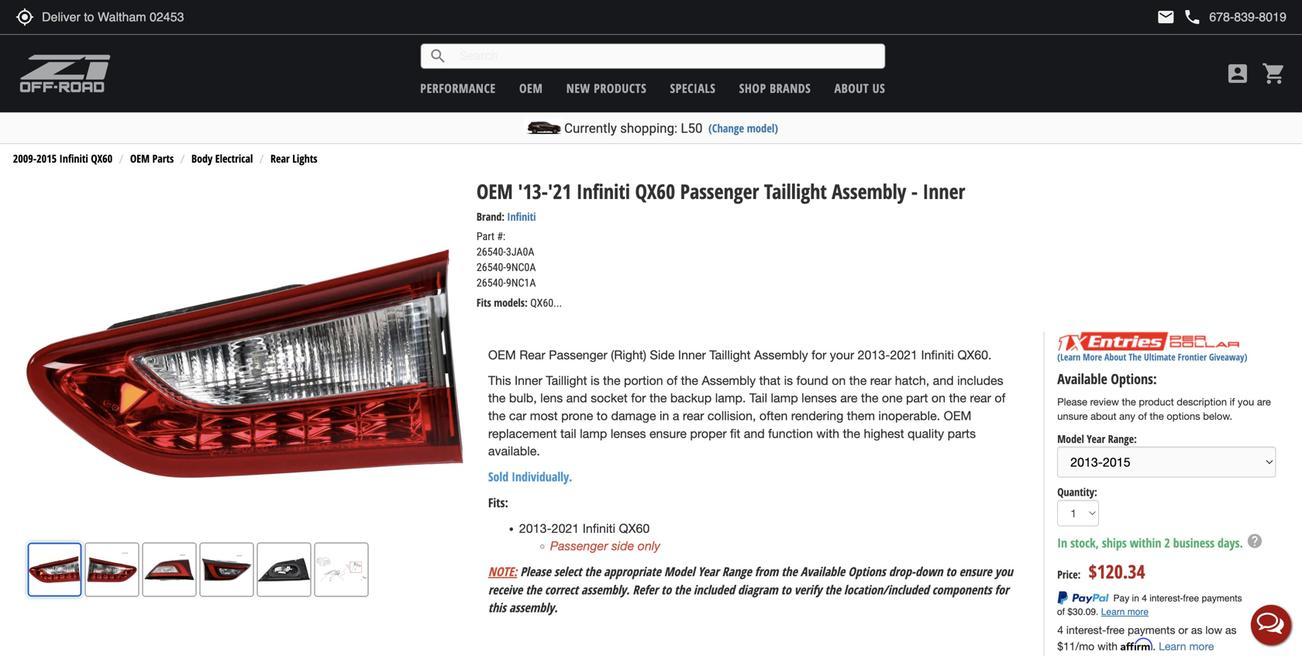 Task type: locate. For each thing, give the bounding box(es) containing it.
2015
[[37, 151, 57, 166]]

lamp.
[[716, 391, 746, 406]]

1 vertical spatial rear
[[971, 391, 992, 406]]

ensure down 'in'
[[650, 427, 687, 441]]

for left your
[[812, 348, 827, 363]]

(learn
[[1058, 351, 1081, 364]]

2 horizontal spatial taillight
[[765, 178, 827, 205]]

model down unsure
[[1058, 432, 1085, 447]]

replacement
[[488, 427, 557, 441]]

mail phone
[[1157, 8, 1202, 26]]

1 horizontal spatial for
[[812, 348, 827, 363]]

0 vertical spatial you
[[1239, 396, 1255, 408]]

0 vertical spatial lenses
[[802, 391, 837, 406]]

0 vertical spatial rear
[[871, 374, 892, 388]]

1 vertical spatial assembly.
[[510, 600, 558, 617]]

1 vertical spatial inner
[[679, 348, 706, 363]]

0 vertical spatial assembly.
[[582, 582, 630, 599]]

0 horizontal spatial inner
[[515, 374, 543, 388]]

1 vertical spatial rear
[[520, 348, 546, 363]]

1 vertical spatial model
[[664, 564, 695, 580]]

body electrical link
[[192, 151, 253, 166]]

2 vertical spatial qx60
[[619, 522, 650, 536]]

1 vertical spatial about
[[1105, 351, 1127, 364]]

currently shopping: l50 (change model)
[[565, 121, 779, 136]]

2 vertical spatial for
[[995, 582, 1009, 599]]

0 horizontal spatial for
[[631, 391, 646, 406]]

model up included
[[664, 564, 695, 580]]

1 horizontal spatial 2013-
[[858, 348, 891, 363]]

$120.34
[[1089, 559, 1146, 585]]

1 vertical spatial qx60
[[636, 178, 676, 205]]

(change
[[709, 121, 745, 136]]

inner inside this inner taillight is the portion of the assembly that is found on the rear hatch, and includes the bulb, lens and socket for the backup lamp. tail lamp lenses are the one part on the rear of the car most prone to damage in a rear collision, often rendering them inoperable. oem replacement tail lamp lenses ensure proper fit and function with the highest quality parts available.
[[515, 374, 543, 388]]

rear right a
[[683, 409, 705, 423]]

0 vertical spatial ensure
[[650, 427, 687, 441]]

taillight
[[765, 178, 827, 205], [710, 348, 751, 363], [546, 374, 588, 388]]

you inside (learn more about the ultimate frontier giveaway) available options: please review the product description if you are unsure about any of the options below.
[[1239, 396, 1255, 408]]

and
[[933, 374, 954, 388], [567, 391, 588, 406], [744, 427, 765, 441]]

any
[[1120, 411, 1136, 423]]

0 horizontal spatial lamp
[[580, 427, 608, 441]]

phone
[[1184, 8, 1202, 26]]

lenses
[[802, 391, 837, 406], [611, 427, 646, 441]]

of down includes
[[995, 391, 1006, 406]]

2 horizontal spatial for
[[995, 582, 1009, 599]]

infiniti up the hatch,
[[922, 348, 955, 363]]

1 vertical spatial ensure
[[960, 564, 992, 580]]

taillight down model)
[[765, 178, 827, 205]]

1 as from the left
[[1192, 624, 1203, 637]]

0 horizontal spatial is
[[591, 374, 600, 388]]

taillight inside this inner taillight is the portion of the assembly that is found on the rear hatch, and includes the bulb, lens and socket for the backup lamp. tail lamp lenses are the one part on the rear of the car most prone to damage in a rear collision, often rendering them inoperable. oem replacement tail lamp lenses ensure proper fit and function with the highest quality parts available.
[[546, 374, 588, 388]]

electrical
[[215, 151, 253, 166]]

passenger left (right) at the left bottom of the page
[[549, 348, 608, 363]]

parts
[[948, 427, 976, 441]]

help
[[1247, 533, 1264, 550]]

this
[[488, 600, 506, 617]]

are
[[841, 391, 858, 406], [1258, 396, 1272, 408]]

correct
[[545, 582, 579, 599]]

1 horizontal spatial rear
[[871, 374, 892, 388]]

1 horizontal spatial lenses
[[802, 391, 837, 406]]

you for the
[[996, 564, 1014, 580]]

ensure up components
[[960, 564, 992, 580]]

available.
[[488, 445, 540, 459]]

0 horizontal spatial rear
[[683, 409, 705, 423]]

collision,
[[708, 409, 756, 423]]

0 horizontal spatial are
[[841, 391, 858, 406]]

for right components
[[995, 582, 1009, 599]]

inner right side
[[679, 348, 706, 363]]

oem left parts
[[130, 151, 150, 166]]

2 vertical spatial assembly
[[702, 374, 756, 388]]

as right the low
[[1226, 624, 1237, 637]]

oem up parts
[[944, 409, 972, 423]]

performance link
[[421, 80, 496, 97]]

the up 'in'
[[650, 391, 667, 406]]

l50
[[681, 121, 703, 136]]

1 vertical spatial of
[[995, 391, 1006, 406]]

about us
[[835, 80, 886, 97]]

and right the hatch,
[[933, 374, 954, 388]]

lenses up rendering at bottom
[[802, 391, 837, 406]]

0 vertical spatial of
[[667, 374, 678, 388]]

qx60 up the side
[[619, 522, 650, 536]]

1 horizontal spatial ensure
[[960, 564, 992, 580]]

please
[[1058, 396, 1088, 408], [521, 564, 551, 580]]

assembly. down appropriate
[[582, 582, 630, 599]]

year down about
[[1088, 432, 1106, 447]]

assembly. down receive
[[510, 600, 558, 617]]

learn
[[1159, 641, 1187, 653]]

1 horizontal spatial is
[[785, 374, 793, 388]]

1 horizontal spatial you
[[1239, 396, 1255, 408]]

oem inside this inner taillight is the portion of the assembly that is found on the rear hatch, and includes the bulb, lens and socket for the backup lamp. tail lamp lenses are the one part on the rear of the car most prone to damage in a rear collision, often rendering them inoperable. oem replacement tail lamp lenses ensure proper fit and function with the highest quality parts available.
[[944, 409, 972, 423]]

of
[[667, 374, 678, 388], [995, 391, 1006, 406], [1139, 411, 1148, 423]]

2013- down the sold individually.
[[520, 522, 552, 536]]

affirm
[[1121, 639, 1153, 652]]

about left the
[[1105, 351, 1127, 364]]

taillight up lamp.
[[710, 348, 751, 363]]

1 horizontal spatial please
[[1058, 396, 1088, 408]]

for up damage on the bottom
[[631, 391, 646, 406]]

4 interest-free payments or as low as $11 /mo with affirm . learn more
[[1058, 624, 1237, 653]]

taillight inside the oem '13-'21 infiniti qx60 passenger taillight assembly - inner brand: infiniti part #: 26540-3ja0a 26540-9nc0a 26540-9nc1a fits models: qx60...
[[765, 178, 827, 205]]

2021 up the hatch,
[[891, 348, 918, 363]]

inner up bulb,
[[515, 374, 543, 388]]

price:
[[1058, 568, 1081, 582]]

the up them
[[862, 391, 879, 406]]

and up 'prone'
[[567, 391, 588, 406]]

models:
[[494, 295, 528, 310]]

qx60 inside the oem '13-'21 infiniti qx60 passenger taillight assembly - inner brand: infiniti part #: 26540-3ja0a 26540-9nc0a 26540-9nc1a fits models: qx60...
[[636, 178, 676, 205]]

us
[[873, 80, 886, 97]]

on
[[832, 374, 846, 388], [932, 391, 946, 406]]

passenger inside 2013-2021 infiniti qx60 passenger side only
[[551, 539, 608, 554]]

the down includes
[[950, 391, 967, 406]]

available up verify
[[801, 564, 846, 580]]

you left the 'price:'
[[996, 564, 1014, 580]]

1 vertical spatial taillight
[[710, 348, 751, 363]]

2 horizontal spatial inner
[[923, 178, 966, 205]]

are inside this inner taillight is the portion of the assembly that is found on the rear hatch, and includes the bulb, lens and socket for the backup lamp. tail lamp lenses are the one part on the rear of the car most prone to damage in a rear collision, often rendering them inoperable. oem replacement tail lamp lenses ensure proper fit and function with the highest quality parts available.
[[841, 391, 858, 406]]

available inside (learn more about the ultimate frontier giveaway) available options: please review the product description if you are unsure about any of the options below.
[[1058, 370, 1108, 389]]

0 horizontal spatial please
[[521, 564, 551, 580]]

1 vertical spatial 2013-
[[520, 522, 552, 536]]

is right the "that"
[[785, 374, 793, 388]]

phone link
[[1184, 8, 1287, 26]]

on right part
[[932, 391, 946, 406]]

1 vertical spatial and
[[567, 391, 588, 406]]

qx60 down shopping:
[[636, 178, 676, 205]]

of up the backup
[[667, 374, 678, 388]]

with down rendering at bottom
[[817, 427, 840, 441]]

1 horizontal spatial as
[[1226, 624, 1237, 637]]

(learn more about the ultimate frontier giveaway) link
[[1058, 351, 1248, 364]]

with down free
[[1098, 641, 1118, 653]]

1 vertical spatial please
[[521, 564, 551, 580]]

account_box link
[[1222, 61, 1255, 86]]

2013-
[[858, 348, 891, 363], [520, 522, 552, 536]]

backup
[[671, 391, 712, 406]]

lamp up often at the bottom
[[771, 391, 799, 406]]

1 horizontal spatial are
[[1258, 396, 1272, 408]]

products
[[594, 80, 647, 97]]

assembly
[[832, 178, 907, 205], [755, 348, 809, 363], [702, 374, 756, 388]]

0 vertical spatial passenger
[[681, 178, 760, 205]]

qx60 inside 2013-2021 infiniti qx60 passenger side only
[[619, 522, 650, 536]]

0 horizontal spatial as
[[1192, 624, 1203, 637]]

2 horizontal spatial rear
[[971, 391, 992, 406]]

2 vertical spatial rear
[[683, 409, 705, 423]]

0 vertical spatial lamp
[[771, 391, 799, 406]]

tail
[[561, 427, 577, 441]]

please up correct
[[521, 564, 551, 580]]

rear left lights
[[271, 151, 290, 166]]

rendering
[[792, 409, 844, 423]]

of right any
[[1139, 411, 1148, 423]]

1 horizontal spatial year
[[1088, 432, 1106, 447]]

for
[[812, 348, 827, 363], [631, 391, 646, 406], [995, 582, 1009, 599]]

'21
[[548, 178, 572, 205]]

2 vertical spatial taillight
[[546, 374, 588, 388]]

2 is from the left
[[785, 374, 793, 388]]

2 horizontal spatial of
[[1139, 411, 1148, 423]]

2
[[1165, 535, 1171, 552]]

(learn more about the ultimate frontier giveaway) available options: please review the product description if you are unsure about any of the options below.
[[1058, 351, 1272, 423]]

0 horizontal spatial taillight
[[546, 374, 588, 388]]

1 vertical spatial assembly
[[755, 348, 809, 363]]

taillight up 'lens'
[[546, 374, 588, 388]]

2009-2015 infiniti qx60
[[13, 151, 113, 166]]

qx60 left oem parts link at the top of page
[[91, 151, 113, 166]]

1 vertical spatial on
[[932, 391, 946, 406]]

$11
[[1058, 641, 1076, 653]]

infiniti right '21
[[577, 178, 631, 205]]

0 horizontal spatial year
[[698, 564, 719, 580]]

please up unsure
[[1058, 396, 1088, 408]]

year up included
[[698, 564, 719, 580]]

to down socket
[[597, 409, 608, 423]]

includes
[[958, 374, 1004, 388]]

with
[[817, 427, 840, 441], [1098, 641, 1118, 653]]

infiniti up the side
[[583, 522, 616, 536]]

1 horizontal spatial assembly.
[[582, 582, 630, 599]]

are right if at the bottom right
[[1258, 396, 1272, 408]]

oem rear passenger (right) side inner taillight assembly for your 2013-2021 infiniti qx60.
[[488, 348, 992, 363]]

specials link
[[670, 80, 716, 97]]

and right fit
[[744, 427, 765, 441]]

lamp down 'prone'
[[580, 427, 608, 441]]

0 vertical spatial model
[[1058, 432, 1085, 447]]

1 26540- from the top
[[477, 246, 506, 259]]

to up components
[[946, 564, 957, 580]]

0 horizontal spatial model
[[664, 564, 695, 580]]

1 horizontal spatial about
[[1105, 351, 1127, 364]]

the right from
[[782, 564, 798, 580]]

lenses down damage on the bottom
[[611, 427, 646, 441]]

is up socket
[[591, 374, 600, 388]]

the down product
[[1150, 411, 1165, 423]]

passenger down (change
[[681, 178, 760, 205]]

you inside please select the appropriate model year range from the available options drop-down to ensure you receive the correct assembly. refer to the included diagram to verify the location/included components for this assembly.
[[996, 564, 1014, 580]]

2 vertical spatial inner
[[515, 374, 543, 388]]

0 vertical spatial please
[[1058, 396, 1088, 408]]

0 vertical spatial and
[[933, 374, 954, 388]]

9nc1a
[[506, 277, 536, 290]]

the left car
[[488, 409, 506, 423]]

0 vertical spatial available
[[1058, 370, 1108, 389]]

1 horizontal spatial with
[[1098, 641, 1118, 653]]

oem up this
[[488, 348, 516, 363]]

inner right -
[[923, 178, 966, 205]]

on down your
[[832, 374, 846, 388]]

please inside (learn more about the ultimate frontier giveaway) available options: please review the product description if you are unsure about any of the options below.
[[1058, 396, 1088, 408]]

assembly up the "that"
[[755, 348, 809, 363]]

0 vertical spatial on
[[832, 374, 846, 388]]

1 vertical spatial with
[[1098, 641, 1118, 653]]

please select the appropriate model year range from the available options drop-down to ensure you receive the correct assembly. refer to the included diagram to verify the location/included components for this assembly.
[[488, 564, 1014, 617]]

location/included
[[844, 582, 930, 599]]

as right or
[[1192, 624, 1203, 637]]

available down more
[[1058, 370, 1108, 389]]

0 vertical spatial year
[[1088, 432, 1106, 447]]

0 horizontal spatial 2021
[[552, 522, 580, 536]]

found
[[797, 374, 829, 388]]

z1 motorsports logo image
[[19, 54, 111, 93]]

0 horizontal spatial lenses
[[611, 427, 646, 441]]

1 horizontal spatial available
[[1058, 370, 1108, 389]]

1 vertical spatial for
[[631, 391, 646, 406]]

1 vertical spatial 26540-
[[477, 261, 506, 274]]

rear lights
[[271, 151, 318, 166]]

new products link
[[567, 80, 647, 97]]

0 horizontal spatial rear
[[271, 151, 290, 166]]

1 horizontal spatial on
[[932, 391, 946, 406]]

from
[[755, 564, 779, 580]]

assembly inside this inner taillight is the portion of the assembly that is found on the rear hatch, and includes the bulb, lens and socket for the backup lamp. tail lamp lenses are the one part on the rear of the car most prone to damage in a rear collision, often rendering them inoperable. oem replacement tail lamp lenses ensure proper fit and function with the highest quality parts available.
[[702, 374, 756, 388]]

rear up bulb,
[[520, 348, 546, 363]]

taillight for passenger
[[765, 178, 827, 205]]

1 horizontal spatial and
[[744, 427, 765, 441]]

1 horizontal spatial of
[[995, 391, 1006, 406]]

0 vertical spatial assembly
[[832, 178, 907, 205]]

1 horizontal spatial taillight
[[710, 348, 751, 363]]

0 vertical spatial taillight
[[765, 178, 827, 205]]

passenger inside the oem '13-'21 infiniti qx60 passenger taillight assembly - inner brand: infiniti part #: 26540-3ja0a 26540-9nc0a 26540-9nc1a fits models: qx60...
[[681, 178, 760, 205]]

about
[[1091, 411, 1117, 423]]

lamp
[[771, 391, 799, 406], [580, 427, 608, 441]]

assembly left -
[[832, 178, 907, 205]]

assembly up lamp.
[[702, 374, 756, 388]]

oem up brand:
[[477, 178, 513, 205]]

about left us
[[835, 80, 870, 97]]

1 vertical spatial available
[[801, 564, 846, 580]]

this inner taillight is the portion of the assembly that is found on the rear hatch, and includes the bulb, lens and socket for the backup lamp. tail lamp lenses are the one part on the rear of the car most prone to damage in a rear collision, often rendering them inoperable. oem replacement tail lamp lenses ensure proper fit and function with the highest quality parts available.
[[488, 374, 1006, 459]]

shopping_cart link
[[1259, 61, 1287, 86]]

taillight for inner
[[710, 348, 751, 363]]

components
[[933, 582, 992, 599]]

2021 inside 2013-2021 infiniti qx60 passenger side only
[[552, 522, 580, 536]]

rear up one
[[871, 374, 892, 388]]

down
[[916, 564, 943, 580]]

are up them
[[841, 391, 858, 406]]

0 vertical spatial 26540-
[[477, 246, 506, 259]]

assembly for for
[[755, 348, 809, 363]]

is
[[591, 374, 600, 388], [785, 374, 793, 388]]

#:
[[497, 230, 506, 243]]

with inside 4 interest-free payments or as low as $11 /mo with affirm . learn more
[[1098, 641, 1118, 653]]

about
[[835, 80, 870, 97], [1105, 351, 1127, 364]]

payments
[[1128, 624, 1176, 637]]

rear down includes
[[971, 391, 992, 406]]

year
[[1088, 432, 1106, 447], [698, 564, 719, 580]]

appropriate
[[604, 564, 661, 580]]

frontier
[[1179, 351, 1207, 364]]

passenger up the "select"
[[551, 539, 608, 554]]

2 horizontal spatial and
[[933, 374, 954, 388]]

2 vertical spatial of
[[1139, 411, 1148, 423]]

passenger
[[681, 178, 760, 205], [549, 348, 608, 363], [551, 539, 608, 554]]

0 vertical spatial inner
[[923, 178, 966, 205]]

assembly inside the oem '13-'21 infiniti qx60 passenger taillight assembly - inner brand: infiniti part #: 26540-3ja0a 26540-9nc0a 26540-9nc1a fits models: qx60...
[[832, 178, 907, 205]]

0 horizontal spatial ensure
[[650, 427, 687, 441]]

the up the backup
[[681, 374, 699, 388]]

1 vertical spatial 2021
[[552, 522, 580, 536]]

2013- right your
[[858, 348, 891, 363]]

the up socket
[[603, 374, 621, 388]]

oem
[[520, 80, 543, 97], [130, 151, 150, 166], [477, 178, 513, 205], [488, 348, 516, 363], [944, 409, 972, 423]]

oem inside the oem '13-'21 infiniti qx60 passenger taillight assembly - inner brand: infiniti part #: 26540-3ja0a 26540-9nc0a 26540-9nc1a fits models: qx60...
[[477, 178, 513, 205]]

2021 up the "select"
[[552, 522, 580, 536]]

infiniti
[[59, 151, 88, 166], [577, 178, 631, 205], [507, 209, 536, 224], [922, 348, 955, 363], [583, 522, 616, 536]]

0 horizontal spatial with
[[817, 427, 840, 441]]

the
[[1129, 351, 1142, 364]]

2 vertical spatial 26540-
[[477, 277, 506, 290]]

you right if at the bottom right
[[1239, 396, 1255, 408]]

0 horizontal spatial of
[[667, 374, 678, 388]]

1 vertical spatial you
[[996, 564, 1014, 580]]

verify
[[795, 582, 822, 599]]

to inside this inner taillight is the portion of the assembly that is found on the rear hatch, and includes the bulb, lens and socket for the backup lamp. tail lamp lenses are the one part on the rear of the car most prone to damage in a rear collision, often rendering them inoperable. oem replacement tail lamp lenses ensure proper fit and function with the highest quality parts available.
[[597, 409, 608, 423]]

0 horizontal spatial assembly.
[[510, 600, 558, 617]]

about us link
[[835, 80, 886, 97]]



Task type: describe. For each thing, give the bounding box(es) containing it.
1 vertical spatial passenger
[[549, 348, 608, 363]]

for inside this inner taillight is the portion of the assembly that is found on the rear hatch, and includes the bulb, lens and socket for the backup lamp. tail lamp lenses are the one part on the rear of the car most prone to damage in a rear collision, often rendering them inoperable. oem replacement tail lamp lenses ensure proper fit and function with the highest quality parts available.
[[631, 391, 646, 406]]

'13-
[[518, 178, 548, 205]]

interest-
[[1067, 624, 1107, 637]]

unsure
[[1058, 411, 1088, 423]]

oem link
[[520, 80, 543, 97]]

shop brands link
[[740, 80, 811, 97]]

side
[[612, 539, 635, 554]]

specials
[[670, 80, 716, 97]]

for inside please select the appropriate model year range from the available options drop-down to ensure you receive the correct assembly. refer to the included diagram to verify the location/included components for this assembly.
[[995, 582, 1009, 599]]

please inside please select the appropriate model year range from the available options drop-down to ensure you receive the correct assembly. refer to the included diagram to verify the location/included components for this assembly.
[[521, 564, 551, 580]]

3ja0a
[[506, 246, 535, 259]]

available inside please select the appropriate model year range from the available options drop-down to ensure you receive the correct assembly. refer to the included diagram to verify the location/included components for this assembly.
[[801, 564, 846, 580]]

range:
[[1109, 432, 1138, 447]]

(change model) link
[[709, 121, 779, 136]]

1 horizontal spatial inner
[[679, 348, 706, 363]]

new
[[567, 80, 591, 97]]

your
[[830, 348, 855, 363]]

a
[[673, 409, 680, 423]]

damage
[[611, 409, 657, 423]]

0 vertical spatial 2021
[[891, 348, 918, 363]]

performance
[[421, 80, 496, 97]]

part
[[477, 230, 495, 243]]

the up any
[[1123, 396, 1137, 408]]

learn more link
[[1159, 641, 1215, 653]]

qx60 for 2009-2015 infiniti qx60
[[91, 151, 113, 166]]

inoperable.
[[879, 409, 941, 423]]

shop brands
[[740, 80, 811, 97]]

model inside please select the appropriate model year range from the available options drop-down to ensure you receive the correct assembly. refer to the included diagram to verify the location/included components for this assembly.
[[664, 564, 695, 580]]

the right the "select"
[[585, 564, 601, 580]]

Search search field
[[448, 44, 885, 68]]

.
[[1153, 641, 1156, 653]]

ultimate
[[1145, 351, 1176, 364]]

oem parts
[[130, 151, 174, 166]]

receive
[[488, 582, 523, 599]]

1 horizontal spatial lamp
[[771, 391, 799, 406]]

giveaway)
[[1210, 351, 1248, 364]]

2013- inside 2013-2021 infiniti qx60 passenger side only
[[520, 522, 552, 536]]

lights
[[293, 151, 318, 166]]

/mo
[[1076, 641, 1095, 653]]

(right)
[[611, 348, 647, 363]]

0 vertical spatial for
[[812, 348, 827, 363]]

side
[[650, 348, 675, 363]]

mail
[[1157, 8, 1176, 26]]

9nc0a
[[506, 261, 536, 274]]

3 26540- from the top
[[477, 277, 506, 290]]

portion
[[624, 374, 664, 388]]

new products
[[567, 80, 647, 97]]

options:
[[1112, 370, 1158, 389]]

assembly for -
[[832, 178, 907, 205]]

the down this
[[488, 391, 506, 406]]

oem for '13-
[[477, 178, 513, 205]]

select
[[554, 564, 582, 580]]

more
[[1084, 351, 1103, 364]]

proper
[[691, 427, 727, 441]]

year inside please select the appropriate model year range from the available options drop-down to ensure you receive the correct assembly. refer to the included diagram to verify the location/included components for this assembly.
[[698, 564, 719, 580]]

prone
[[562, 409, 594, 423]]

body electrical
[[192, 151, 253, 166]]

sold
[[488, 469, 509, 486]]

individually.
[[512, 469, 573, 486]]

-
[[912, 178, 918, 205]]

oem for parts
[[130, 151, 150, 166]]

fits:
[[488, 495, 509, 511]]

note:
[[488, 564, 517, 580]]

to right refer
[[662, 582, 672, 599]]

oem for rear
[[488, 348, 516, 363]]

about inside (learn more about the ultimate frontier giveaway) available options: please review the product description if you are unsure about any of the options below.
[[1105, 351, 1127, 364]]

2 as from the left
[[1226, 624, 1237, 637]]

car
[[509, 409, 527, 423]]

fits
[[477, 295, 492, 310]]

1 horizontal spatial model
[[1058, 432, 1085, 447]]

ships
[[1103, 535, 1127, 552]]

qx60 for 2013-2021 infiniti qx60 passenger side only
[[619, 522, 650, 536]]

diagram
[[738, 582, 778, 599]]

options
[[1167, 411, 1201, 423]]

model)
[[747, 121, 779, 136]]

below.
[[1204, 411, 1233, 423]]

included
[[694, 582, 735, 599]]

1 is from the left
[[591, 374, 600, 388]]

ensure inside please select the appropriate model year range from the available options drop-down to ensure you receive the correct assembly. refer to the included diagram to verify the location/included components for this assembly.
[[960, 564, 992, 580]]

oem left new
[[520, 80, 543, 97]]

function
[[769, 427, 814, 441]]

the right verify
[[825, 582, 841, 599]]

the down your
[[850, 374, 867, 388]]

2 vertical spatial and
[[744, 427, 765, 441]]

2013-2021 infiniti qx60 passenger side only
[[520, 522, 661, 554]]

model year range:
[[1058, 432, 1138, 447]]

to left verify
[[781, 582, 792, 599]]

or
[[1179, 624, 1189, 637]]

description
[[1177, 396, 1228, 408]]

low
[[1206, 624, 1223, 637]]

of inside (learn more about the ultimate frontier giveaway) available options: please review the product description if you are unsure about any of the options below.
[[1139, 411, 1148, 423]]

2 26540- from the top
[[477, 261, 506, 274]]

sold individually.
[[488, 469, 573, 486]]

infiniti right 2015
[[59, 151, 88, 166]]

ensure inside this inner taillight is the portion of the assembly that is found on the rear hatch, and includes the bulb, lens and socket for the backup lamp. tail lamp lenses are the one part on the rear of the car most prone to damage in a rear collision, often rendering them inoperable. oem replacement tail lamp lenses ensure proper fit and function with the highest quality parts available.
[[650, 427, 687, 441]]

1 vertical spatial lamp
[[580, 427, 608, 441]]

1 vertical spatial lenses
[[611, 427, 646, 441]]

parts
[[152, 151, 174, 166]]

body
[[192, 151, 213, 166]]

account_box
[[1226, 61, 1251, 86]]

infiniti down '13- at the top of the page
[[507, 209, 536, 224]]

mail link
[[1157, 8, 1176, 26]]

drop-
[[889, 564, 916, 580]]

with inside this inner taillight is the portion of the assembly that is found on the rear hatch, and includes the bulb, lens and socket for the backup lamp. tail lamp lenses are the one part on the rear of the car most prone to damage in a rear collision, often rendering them inoperable. oem replacement tail lamp lenses ensure proper fit and function with the highest quality parts available.
[[817, 427, 840, 441]]

0 vertical spatial 2013-
[[858, 348, 891, 363]]

2009-2015 infiniti qx60 link
[[13, 151, 113, 166]]

infiniti inside 2013-2021 infiniti qx60 passenger side only
[[583, 522, 616, 536]]

bulb,
[[509, 391, 537, 406]]

2009-
[[13, 151, 37, 166]]

0 vertical spatial about
[[835, 80, 870, 97]]

0 vertical spatial rear
[[271, 151, 290, 166]]

the down them
[[843, 427, 861, 441]]

you for options:
[[1239, 396, 1255, 408]]

the left correct
[[526, 582, 542, 599]]

options
[[849, 564, 886, 580]]

inner inside the oem '13-'21 infiniti qx60 passenger taillight assembly - inner brand: infiniti part #: 26540-3ja0a 26540-9nc0a 26540-9nc1a fits models: qx60...
[[923, 178, 966, 205]]

shopping_cart
[[1263, 61, 1287, 86]]

that
[[760, 374, 781, 388]]

are inside (learn more about the ultimate frontier giveaway) available options: please review the product description if you are unsure about any of the options below.
[[1258, 396, 1272, 408]]

the left included
[[675, 582, 691, 599]]

stock,
[[1071, 535, 1100, 552]]

in stock, ships within 2 business days. help
[[1058, 533, 1264, 552]]

price: $120.34
[[1058, 559, 1146, 585]]



Task type: vqa. For each thing, say whether or not it's contained in the screenshot.
'2023.)'
no



